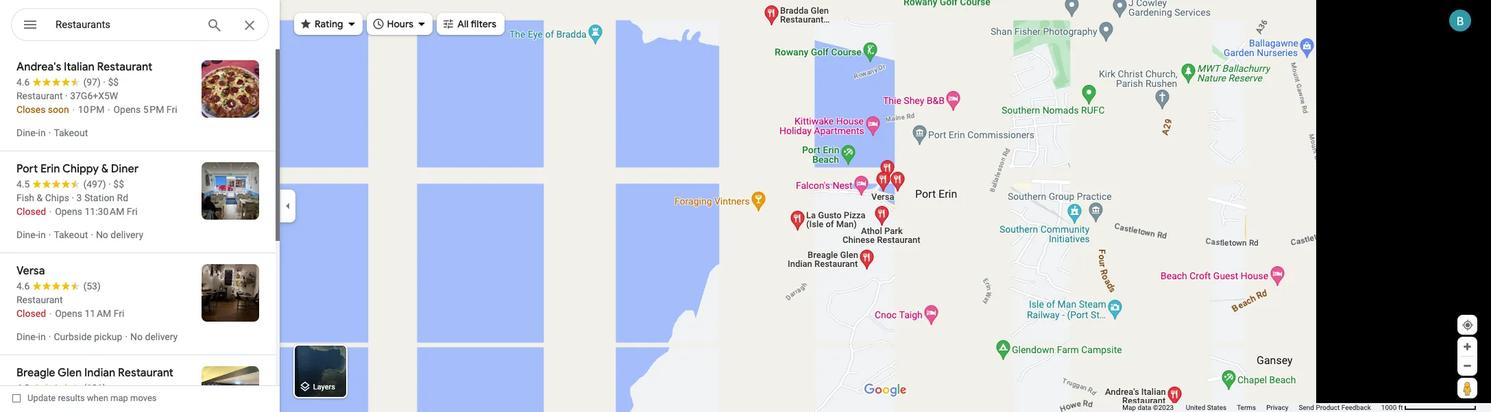 Task type: describe. For each thing, give the bounding box(es) containing it.
update
[[27, 394, 56, 404]]

hours
[[387, 18, 414, 30]]

show street view coverage image
[[1458, 379, 1478, 399]]

filters
[[471, 18, 497, 30]]

©2023
[[1153, 405, 1174, 412]]

send product feedback button
[[1299, 404, 1371, 413]]

ft
[[1399, 405, 1403, 412]]

feedback
[[1342, 405, 1371, 412]]

map data ©2023
[[1123, 405, 1176, 412]]

footer inside the google maps element
[[1123, 404, 1382, 413]]

terms
[[1237, 405, 1256, 412]]

moves
[[130, 394, 157, 404]]

product
[[1316, 405, 1340, 412]]

1000 ft
[[1382, 405, 1403, 412]]

results
[[58, 394, 85, 404]]

data
[[1138, 405, 1152, 412]]

map
[[110, 394, 128, 404]]

zoom in image
[[1463, 342, 1473, 352]]

none field inside restaurants field
[[56, 16, 195, 33]]

update results when map moves
[[27, 394, 157, 404]]

 search field
[[11, 8, 280, 44]]

rating
[[315, 18, 343, 30]]



Task type: vqa. For each thing, say whether or not it's contained in the screenshot.
first 'Add' from the top
no



Task type: locate. For each thing, give the bounding box(es) containing it.
united states
[[1186, 405, 1227, 412]]

map
[[1123, 405, 1136, 412]]

privacy
[[1267, 405, 1289, 412]]

all filters
[[458, 18, 497, 30]]

send
[[1299, 405, 1315, 412]]

zoom out image
[[1463, 361, 1473, 372]]

 button
[[11, 8, 49, 44]]

Update results when map moves checkbox
[[12, 390, 157, 407]]

1000 ft button
[[1382, 405, 1477, 412]]

footer containing map data ©2023
[[1123, 404, 1382, 413]]

layers
[[313, 384, 335, 393]]

collapse side panel image
[[280, 199, 296, 214]]

states
[[1207, 405, 1227, 412]]

all
[[458, 18, 469, 30]]

google maps element
[[0, 0, 1492, 413]]

privacy button
[[1267, 404, 1289, 413]]

rating button
[[294, 9, 362, 39]]

all filters button
[[437, 9, 505, 39]]

None field
[[56, 16, 195, 33]]

united
[[1186, 405, 1206, 412]]

send product feedback
[[1299, 405, 1371, 412]]

footer
[[1123, 404, 1382, 413]]

united states button
[[1186, 404, 1227, 413]]

Restaurants field
[[11, 8, 269, 42]]

hours button
[[367, 9, 433, 39]]

when
[[87, 394, 108, 404]]

1000
[[1382, 405, 1397, 412]]

terms button
[[1237, 404, 1256, 413]]

show your location image
[[1462, 320, 1474, 332]]


[[22, 15, 38, 34]]

results for restaurants feed
[[0, 49, 280, 413]]



